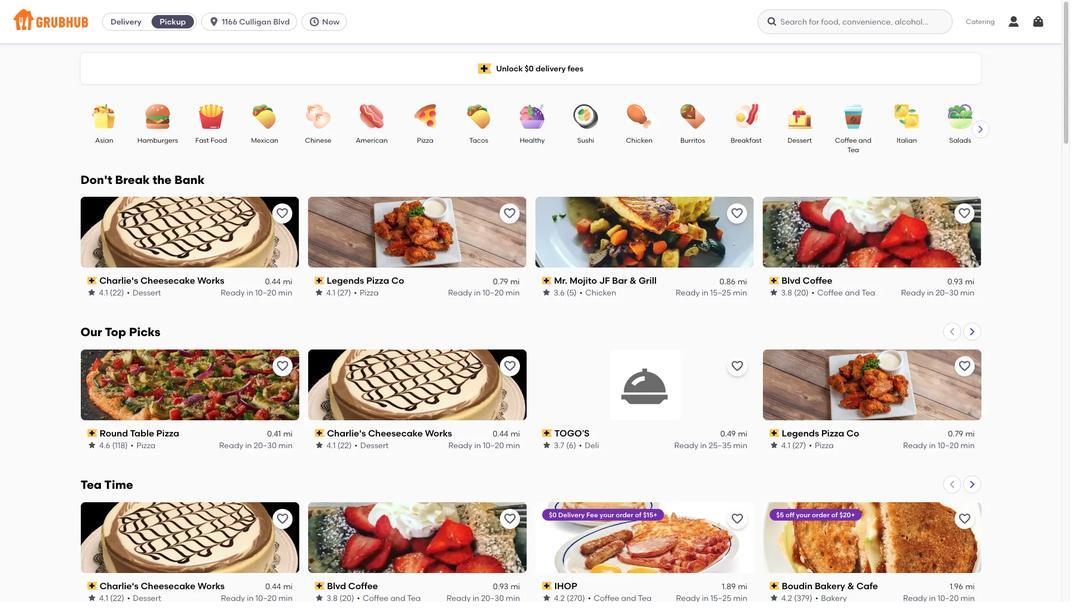 Task type: describe. For each thing, give the bounding box(es) containing it.
top
[[105, 325, 126, 339]]

hamburgers
[[137, 136, 178, 144]]

1 vertical spatial blvd coffee
[[327, 581, 378, 592]]

1.96
[[950, 582, 964, 591]]

1 horizontal spatial blvd
[[327, 581, 346, 592]]

ready in 15–25 min
[[676, 288, 748, 297]]

off
[[786, 511, 795, 519]]

2 of from the left
[[832, 511, 838, 519]]

unlock
[[496, 64, 523, 73]]

charlie's for blvd
[[99, 581, 138, 592]]

mojito
[[570, 275, 597, 286]]

• pizza for legends pizza co logo to the left
[[354, 288, 379, 297]]

fast food
[[195, 136, 227, 144]]

0 vertical spatial caret right icon image
[[977, 125, 986, 134]]

delivery button
[[103, 13, 150, 31]]

cheesecake for blvd coffee
[[141, 581, 195, 592]]

bar
[[612, 275, 628, 286]]

0.86 mi
[[720, 276, 748, 286]]

breakfast
[[731, 136, 762, 144]]

$5
[[777, 511, 784, 519]]

(20)
[[795, 288, 809, 297]]

1 horizontal spatial svg image
[[1032, 15, 1046, 28]]

2 order from the left
[[812, 511, 830, 519]]

20–30 for blvd coffee
[[936, 288, 959, 297]]

• pizza for legends pizza co logo to the right
[[809, 441, 834, 450]]

tacos
[[469, 136, 488, 144]]

3.6 (5)
[[554, 288, 577, 297]]

mr. mojito jf bar & grill logo image
[[536, 197, 754, 268]]

pickup button
[[150, 13, 196, 31]]

tacos image
[[459, 104, 498, 129]]

round table pizza logo image
[[81, 350, 299, 420]]

1166 culligan blvd
[[222, 17, 290, 26]]

salads image
[[941, 104, 980, 129]]

1 horizontal spatial &
[[848, 581, 855, 592]]

0.44 mi for blvd coffee
[[265, 582, 293, 591]]

healthy
[[520, 136, 545, 144]]

0.86
[[720, 276, 736, 286]]

1 vertical spatial 0.79
[[948, 429, 964, 439]]

0 vertical spatial 0.93 mi
[[948, 276, 975, 286]]

charlie's cheesecake works for blvd coffee
[[99, 581, 225, 592]]

1 horizontal spatial $0
[[549, 511, 557, 519]]

1 horizontal spatial legends
[[782, 428, 819, 439]]

grubhub plus flag logo image
[[479, 63, 492, 74]]

food
[[211, 136, 227, 144]]

0 horizontal spatial $0
[[525, 64, 534, 73]]

caret left icon image for tea time
[[948, 480, 957, 489]]

1 vertical spatial cheesecake
[[368, 428, 423, 439]]

boudin bakery & cafe logo image
[[763, 502, 982, 573]]

mr. mojito jf bar & grill
[[554, 275, 657, 286]]

0 horizontal spatial legends
[[327, 275, 364, 286]]

Search for food, convenience, alcohol... search field
[[758, 9, 953, 34]]

1 vertical spatial charlie's cheesecake works logo image
[[308, 350, 527, 420]]

healthy image
[[513, 104, 552, 129]]

coffee inside coffee and tea
[[835, 136, 857, 144]]

chicken image
[[620, 104, 659, 129]]

1 vertical spatial blvd coffee logo image
[[308, 502, 527, 573]]

asian
[[95, 136, 113, 144]]

1.89 mi
[[722, 582, 748, 591]]

1.96 mi
[[950, 582, 975, 591]]

fast food image
[[192, 104, 231, 129]]

don't
[[81, 173, 112, 187]]

caret right icon image for tea time
[[968, 480, 977, 489]]

mr.
[[554, 275, 568, 286]]

pickup
[[160, 17, 186, 26]]

0.41 mi
[[267, 429, 293, 439]]

and inside coffee and tea
[[859, 136, 872, 144]]

1 vertical spatial co
[[847, 428, 860, 439]]

burritos image
[[673, 104, 712, 129]]

0 vertical spatial dessert
[[788, 136, 812, 144]]

asian image
[[84, 104, 124, 129]]

round table pizza
[[99, 428, 179, 439]]

cafe
[[857, 581, 878, 592]]

salads
[[950, 136, 972, 144]]

• coffee and tea
[[812, 288, 876, 297]]

togo's logo image
[[610, 350, 680, 420]]

italian image
[[888, 104, 927, 129]]

blvd inside button
[[273, 17, 290, 26]]

time
[[104, 478, 133, 492]]

0 horizontal spatial tea
[[81, 478, 102, 492]]

$15+
[[643, 511, 657, 519]]

1166 culligan blvd button
[[201, 13, 302, 31]]

2 horizontal spatial tea
[[862, 288, 876, 297]]

delivery
[[536, 64, 566, 73]]

1 horizontal spatial delivery
[[558, 511, 585, 519]]

now button
[[302, 13, 352, 31]]

0 horizontal spatial co
[[392, 275, 404, 286]]

1 horizontal spatial 0.93
[[948, 276, 964, 286]]

bakery
[[815, 581, 845, 592]]

cheesecake for legends pizza co
[[141, 275, 195, 286]]

0 horizontal spatial legends pizza co logo image
[[308, 197, 527, 268]]

1166
[[222, 17, 237, 26]]

dessert for charlie's cheesecake works logo to the middle
[[360, 441, 389, 450]]

chinese image
[[299, 104, 338, 129]]

chinese
[[305, 136, 331, 144]]

• deli
[[579, 441, 599, 450]]

$20+
[[840, 511, 855, 519]]

0 horizontal spatial svg image
[[767, 16, 778, 27]]

1 of from the left
[[635, 511, 642, 519]]

fee
[[586, 511, 598, 519]]

4.6
[[99, 441, 110, 450]]

charlie's cheesecake works logo image for blvd coffee
[[81, 502, 299, 573]]

1 vertical spatial works
[[425, 428, 452, 439]]

15–25
[[711, 288, 732, 297]]

(6)
[[566, 441, 576, 450]]

charlie's cheesecake works logo image for legends pizza co
[[81, 197, 299, 268]]

2 horizontal spatial svg image
[[1008, 15, 1021, 28]]

(118)
[[112, 441, 128, 450]]

bank
[[174, 173, 205, 187]]

charlie's for legends
[[99, 275, 138, 286]]

3.7 (6)
[[554, 441, 576, 450]]

burritos
[[681, 136, 705, 144]]

$0 delivery fee your order of $15+
[[549, 511, 657, 519]]

picks
[[129, 325, 161, 339]]

don't break the bank
[[81, 173, 205, 187]]

breakfast image
[[727, 104, 766, 129]]



Task type: locate. For each thing, give the bounding box(es) containing it.
1 horizontal spatial order
[[812, 511, 830, 519]]

0.49
[[721, 429, 736, 439]]

1 horizontal spatial 4.1 (27)
[[782, 441, 806, 450]]

0 vertical spatial 20–30
[[936, 288, 959, 297]]

• pizza for round table pizza logo
[[130, 441, 155, 450]]

3.7
[[554, 441, 564, 450]]

catering button
[[959, 9, 1003, 34]]

1 horizontal spatial legends pizza co logo image
[[763, 350, 982, 420]]

delivery left fee
[[558, 511, 585, 519]]

1 vertical spatial caret right icon image
[[968, 327, 977, 336]]

2 caret left icon image from the top
[[948, 480, 957, 489]]

1 caret left icon image from the top
[[948, 327, 957, 336]]

1 vertical spatial caret left icon image
[[948, 480, 957, 489]]

0.44
[[265, 276, 281, 286], [493, 429, 508, 439], [265, 582, 281, 591]]

1 vertical spatial 0.44
[[493, 429, 508, 439]]

caret right icon image for our top picks
[[968, 327, 977, 336]]

1 horizontal spatial of
[[832, 511, 838, 519]]

ready in 20–30 min for blvd coffee
[[902, 288, 975, 297]]

2 vertical spatial 0.44 mi
[[265, 582, 293, 591]]

sushi
[[577, 136, 594, 144]]

svg image
[[1008, 15, 1021, 28], [209, 16, 220, 27], [309, 16, 320, 27]]

2 vertical spatial tea
[[81, 478, 102, 492]]

0 vertical spatial (27)
[[337, 288, 351, 297]]

(22)
[[110, 288, 124, 297], [337, 441, 352, 450]]

legends pizza co logo image
[[308, 197, 527, 268], [763, 350, 982, 420]]

0.93 mi
[[948, 276, 975, 286], [493, 582, 520, 591]]

4.6 (118)
[[99, 441, 128, 450]]

20–30 for round table pizza
[[254, 441, 276, 450]]

order left $15+
[[616, 511, 634, 519]]

boudin bakery & cafe
[[782, 581, 878, 592]]

2 horizontal spatial dessert
[[788, 136, 812, 144]]

0 vertical spatial &
[[630, 275, 637, 286]]

4.1 (22)
[[99, 288, 124, 297], [327, 441, 352, 450]]

1 horizontal spatial svg image
[[309, 16, 320, 27]]

1 your from the left
[[600, 511, 614, 519]]

0 horizontal spatial of
[[635, 511, 642, 519]]

2 vertical spatial dessert
[[360, 441, 389, 450]]

min
[[278, 288, 293, 297], [506, 288, 520, 297], [733, 288, 748, 297], [961, 288, 975, 297], [278, 441, 293, 450], [506, 441, 520, 450], [733, 441, 748, 450], [961, 441, 975, 450]]

0 vertical spatial 0.93
[[948, 276, 964, 286]]

1 order from the left
[[616, 511, 634, 519]]

2 horizontal spatial • pizza
[[809, 441, 834, 450]]

your right fee
[[600, 511, 614, 519]]

1 horizontal spatial legends pizza co
[[782, 428, 860, 439]]

unlock $0 delivery fees
[[496, 64, 584, 73]]

svg image for now
[[309, 16, 320, 27]]

chicken down jf
[[586, 288, 617, 297]]

2 vertical spatial charlie's cheesecake works logo image
[[81, 502, 299, 573]]

20–30
[[936, 288, 959, 297], [254, 441, 276, 450]]

caret left icon image
[[948, 327, 957, 336], [948, 480, 957, 489]]

2 your from the left
[[796, 511, 811, 519]]

our
[[81, 325, 102, 339]]

our top picks
[[81, 325, 161, 339]]

0.93
[[948, 276, 964, 286], [493, 582, 508, 591]]

$5 off your order of $20+
[[777, 511, 855, 519]]

tea time
[[81, 478, 133, 492]]

grill
[[639, 275, 657, 286]]

of left $15+
[[635, 511, 642, 519]]

0 horizontal spatial blvd
[[273, 17, 290, 26]]

1 vertical spatial legends pizza co
[[782, 428, 860, 439]]

0 vertical spatial 4.1 (27)
[[327, 288, 351, 297]]

1 vertical spatial dessert
[[133, 288, 161, 297]]

save this restaurant image for blvd coffee
[[503, 512, 517, 526]]

2 vertical spatial charlie's
[[99, 581, 138, 592]]

italian
[[897, 136, 917, 144]]

break
[[115, 173, 150, 187]]

round
[[99, 428, 128, 439]]

coffee and tea image
[[834, 104, 873, 129]]

2 vertical spatial caret right icon image
[[968, 480, 977, 489]]

0.44 mi
[[265, 276, 293, 286], [493, 429, 520, 439], [265, 582, 293, 591]]

1 vertical spatial legends
[[782, 428, 819, 439]]

chicken down chicken "image"
[[626, 136, 653, 144]]

save this restaurant image for togo's
[[731, 360, 744, 373]]

0 vertical spatial co
[[392, 275, 404, 286]]

0 vertical spatial legends pizza co
[[327, 275, 404, 286]]

1 vertical spatial 0.79 mi
[[948, 429, 975, 439]]

works for legends pizza co
[[197, 275, 225, 286]]

pizza image
[[406, 104, 445, 129]]

0 horizontal spatial your
[[600, 511, 614, 519]]

0.44 for blvd coffee
[[265, 582, 281, 591]]

ready in 10–20 min
[[221, 288, 293, 297], [448, 288, 520, 297], [448, 441, 520, 450], [903, 441, 975, 450]]

boudin
[[782, 581, 813, 592]]

(27) for legends pizza co logo to the left
[[337, 288, 351, 297]]

0 horizontal spatial • pizza
[[130, 441, 155, 450]]

• dessert
[[127, 288, 161, 297], [354, 441, 389, 450]]

1.89
[[722, 582, 736, 591]]

(22) for charlie's cheesecake works logo to the middle
[[337, 441, 352, 450]]

0 vertical spatial tea
[[848, 146, 859, 154]]

0.41
[[267, 429, 281, 439]]

0 vertical spatial ready in 20–30 min
[[902, 288, 975, 297]]

fees
[[568, 64, 584, 73]]

25–35
[[709, 441, 732, 450]]

your
[[600, 511, 614, 519], [796, 511, 811, 519]]

1 horizontal spatial 0.79 mi
[[948, 429, 975, 439]]

caret left icon image for our top picks
[[948, 327, 957, 336]]

ihop
[[554, 581, 577, 592]]

caret right icon image
[[977, 125, 986, 134], [968, 327, 977, 336], [968, 480, 977, 489]]

ready in 20–30 min for round table pizza
[[219, 441, 293, 450]]

hamburgers image
[[138, 104, 177, 129]]

svg image
[[1032, 15, 1046, 28], [767, 16, 778, 27]]

svg image left 1166
[[209, 16, 220, 27]]

0 horizontal spatial dessert
[[133, 288, 161, 297]]

charlie's cheesecake works logo image
[[81, 197, 299, 268], [308, 350, 527, 420], [81, 502, 299, 573]]

0 vertical spatial 0.79
[[493, 276, 508, 286]]

2 horizontal spatial blvd
[[782, 275, 801, 286]]

dessert for charlie's cheesecake works logo related to legends pizza co
[[133, 288, 161, 297]]

0 horizontal spatial 4.1 (22)
[[99, 288, 124, 297]]

0 horizontal spatial 4.1 (27)
[[327, 288, 351, 297]]

(27) for legends pizza co logo to the right
[[793, 441, 806, 450]]

coffee and tea
[[835, 136, 872, 154]]

ready in 25–35 min
[[674, 441, 748, 450]]

0 vertical spatial delivery
[[111, 17, 142, 26]]

0 vertical spatial legends pizza co logo image
[[308, 197, 527, 268]]

star icon image
[[87, 288, 96, 297], [315, 288, 324, 297], [542, 288, 551, 297], [770, 288, 779, 297], [87, 441, 96, 450], [315, 441, 324, 450], [542, 441, 551, 450], [770, 441, 779, 450], [87, 594, 96, 602], [315, 594, 324, 602], [542, 594, 551, 602], [770, 594, 779, 602]]

0 horizontal spatial • dessert
[[127, 288, 161, 297]]

0 vertical spatial charlie's
[[99, 275, 138, 286]]

0 vertical spatial 0.44
[[265, 276, 281, 286]]

your right off
[[796, 511, 811, 519]]

1 vertical spatial chicken
[[586, 288, 617, 297]]

mexican image
[[245, 104, 284, 129]]

main navigation navigation
[[0, 0, 1062, 44]]

fast
[[195, 136, 209, 144]]

• pizza
[[354, 288, 379, 297], [130, 441, 155, 450], [809, 441, 834, 450]]

order
[[616, 511, 634, 519], [812, 511, 830, 519]]

1 vertical spatial and
[[845, 288, 860, 297]]

works for blvd coffee
[[197, 581, 225, 592]]

(22) for charlie's cheesecake works logo related to legends pizza co
[[110, 288, 124, 297]]

mexican
[[251, 136, 278, 144]]

0 horizontal spatial ready in 20–30 min
[[219, 441, 293, 450]]

delivery left pickup
[[111, 17, 142, 26]]

dessert
[[788, 136, 812, 144], [133, 288, 161, 297], [360, 441, 389, 450]]

1 horizontal spatial blvd coffee logo image
[[763, 197, 982, 268]]

1 horizontal spatial chicken
[[626, 136, 653, 144]]

svg image for 1166 culligan blvd
[[209, 16, 220, 27]]

(5)
[[567, 288, 577, 297]]

legends pizza co for legends pizza co logo to the left
[[327, 275, 404, 286]]

and down coffee and tea image
[[859, 136, 872, 144]]

0 horizontal spatial 0.79 mi
[[493, 276, 520, 286]]

1 vertical spatial 0.44 mi
[[493, 429, 520, 439]]

1 vertical spatial • dessert
[[354, 441, 389, 450]]

$0 left fee
[[549, 511, 557, 519]]

& left cafe
[[848, 581, 855, 592]]

1 horizontal spatial blvd coffee
[[782, 275, 833, 286]]

0.44 for legends pizza co
[[265, 276, 281, 286]]

1 vertical spatial &
[[848, 581, 855, 592]]

pizza
[[417, 136, 433, 144], [367, 275, 390, 286], [360, 288, 379, 297], [156, 428, 179, 439], [822, 428, 845, 439], [136, 441, 155, 450], [815, 441, 834, 450]]

1 horizontal spatial (27)
[[793, 441, 806, 450]]

of
[[635, 511, 642, 519], [832, 511, 838, 519]]

0 vertical spatial legends
[[327, 275, 364, 286]]

co
[[392, 275, 404, 286], [847, 428, 860, 439]]

0 vertical spatial and
[[859, 136, 872, 144]]

&
[[630, 275, 637, 286], [848, 581, 855, 592]]

svg image inside 1166 culligan blvd button
[[209, 16, 220, 27]]

legends pizza co
[[327, 275, 404, 286], [782, 428, 860, 439]]

1 vertical spatial charlie's cheesecake works
[[327, 428, 452, 439]]

1 vertical spatial 4.1 (27)
[[782, 441, 806, 450]]

now
[[322, 17, 340, 26]]

0.79 mi
[[493, 276, 520, 286], [948, 429, 975, 439]]

dessert image
[[780, 104, 820, 129]]

1 horizontal spatial dessert
[[360, 441, 389, 450]]

save this restaurant image
[[731, 360, 744, 373], [503, 512, 517, 526]]

legends
[[327, 275, 364, 286], [782, 428, 819, 439]]

subscription pass image
[[542, 277, 552, 285], [770, 277, 780, 285], [315, 430, 325, 437], [87, 582, 97, 590], [315, 582, 325, 590], [542, 582, 552, 590], [770, 582, 780, 590]]

0.44 mi for legends pizza co
[[265, 276, 293, 286]]

0 horizontal spatial chicken
[[586, 288, 617, 297]]

0 horizontal spatial save this restaurant image
[[503, 512, 517, 526]]

subscription pass image
[[87, 277, 97, 285], [315, 277, 325, 285], [87, 430, 97, 437], [542, 430, 552, 437], [770, 430, 780, 437]]

0 vertical spatial 4.1 (22)
[[99, 288, 124, 297]]

0 horizontal spatial blvd coffee
[[327, 581, 378, 592]]

legends pizza co for legends pizza co logo to the right
[[782, 428, 860, 439]]

svg image left now
[[309, 16, 320, 27]]

1 horizontal spatial (22)
[[337, 441, 352, 450]]

coffee
[[835, 136, 857, 144], [803, 275, 833, 286], [818, 288, 844, 297], [348, 581, 378, 592]]

delivery
[[111, 17, 142, 26], [558, 511, 585, 519]]

1 vertical spatial charlie's
[[327, 428, 366, 439]]

ihop logo image
[[536, 502, 754, 573]]

togo's
[[554, 428, 590, 439]]

jf
[[600, 275, 610, 286]]

tea inside coffee and tea
[[848, 146, 859, 154]]

sushi image
[[566, 104, 605, 129]]

cheesecake
[[141, 275, 195, 286], [368, 428, 423, 439], [141, 581, 195, 592]]

order left $20+
[[812, 511, 830, 519]]

american image
[[352, 104, 391, 129]]

3.6
[[554, 288, 565, 297]]

0 horizontal spatial 0.93
[[493, 582, 508, 591]]

delivery inside button
[[111, 17, 142, 26]]

2 vertical spatial cheesecake
[[141, 581, 195, 592]]

1 horizontal spatial 0.93 mi
[[948, 276, 975, 286]]

table
[[130, 428, 154, 439]]

1 vertical spatial ready in 20–30 min
[[219, 441, 293, 450]]

0 horizontal spatial svg image
[[209, 16, 220, 27]]

0 vertical spatial charlie's cheesecake works logo image
[[81, 197, 299, 268]]

1 horizontal spatial 4.1 (22)
[[327, 441, 352, 450]]

0.79
[[493, 276, 508, 286], [948, 429, 964, 439]]

0 vertical spatial chicken
[[626, 136, 653, 144]]

of left $20+
[[832, 511, 838, 519]]

catering
[[967, 17, 995, 26]]

2 vertical spatial works
[[197, 581, 225, 592]]

blvd
[[273, 17, 290, 26], [782, 275, 801, 286], [327, 581, 346, 592]]

the
[[153, 173, 172, 187]]

• chicken
[[580, 288, 617, 297]]

ready
[[221, 288, 245, 297], [448, 288, 472, 297], [676, 288, 700, 297], [902, 288, 926, 297], [219, 441, 243, 450], [448, 441, 472, 450], [674, 441, 699, 450], [903, 441, 928, 450]]

2 vertical spatial 0.44
[[265, 582, 281, 591]]

and right (20)
[[845, 288, 860, 297]]

0 horizontal spatial legends pizza co
[[327, 275, 404, 286]]

0 horizontal spatial (22)
[[110, 288, 124, 297]]

3.8
[[782, 288, 793, 297]]

1 vertical spatial 0.93
[[493, 582, 508, 591]]

tea
[[848, 146, 859, 154], [862, 288, 876, 297], [81, 478, 102, 492]]

blvd coffee logo image
[[763, 197, 982, 268], [308, 502, 527, 573]]

deli
[[585, 441, 599, 450]]

3.8 (20)
[[782, 288, 809, 297]]

1 vertical spatial blvd
[[782, 275, 801, 286]]

ready in 20–30 min
[[902, 288, 975, 297], [219, 441, 293, 450]]

1 horizontal spatial 20–30
[[936, 288, 959, 297]]

& right bar
[[630, 275, 637, 286]]

0 horizontal spatial 0.93 mi
[[493, 582, 520, 591]]

culligan
[[239, 17, 272, 26]]

0 horizontal spatial &
[[630, 275, 637, 286]]

american
[[356, 136, 388, 144]]

svg image right catering button
[[1008, 15, 1021, 28]]

svg image inside now button
[[309, 16, 320, 27]]

0 vertical spatial caret left icon image
[[948, 327, 957, 336]]

0 vertical spatial blvd coffee
[[782, 275, 833, 286]]

save this restaurant image
[[276, 207, 289, 220], [503, 207, 517, 220], [731, 207, 744, 220], [958, 207, 972, 220], [276, 360, 289, 373], [503, 360, 517, 373], [958, 360, 972, 373], [276, 512, 289, 526], [731, 512, 744, 526], [958, 512, 972, 526]]

0 vertical spatial 0.44 mi
[[265, 276, 293, 286]]

1 horizontal spatial 0.79
[[948, 429, 964, 439]]

1 vertical spatial legends pizza co logo image
[[763, 350, 982, 420]]

0.49 mi
[[721, 429, 748, 439]]

(27)
[[337, 288, 351, 297], [793, 441, 806, 450]]

$0 right unlock
[[525, 64, 534, 73]]

save this restaurant button
[[272, 204, 293, 224], [500, 204, 520, 224], [728, 204, 748, 224], [955, 204, 975, 224], [272, 356, 293, 376], [500, 356, 520, 376], [728, 356, 748, 376], [955, 356, 975, 376], [272, 509, 293, 529], [500, 509, 520, 529], [728, 509, 748, 529], [955, 509, 975, 529]]

0 vertical spatial 0.79 mi
[[493, 276, 520, 286]]

charlie's cheesecake works for legends pizza co
[[99, 275, 225, 286]]



Task type: vqa. For each thing, say whether or not it's contained in the screenshot.
$0 Delivery Fee your order of $15+
yes



